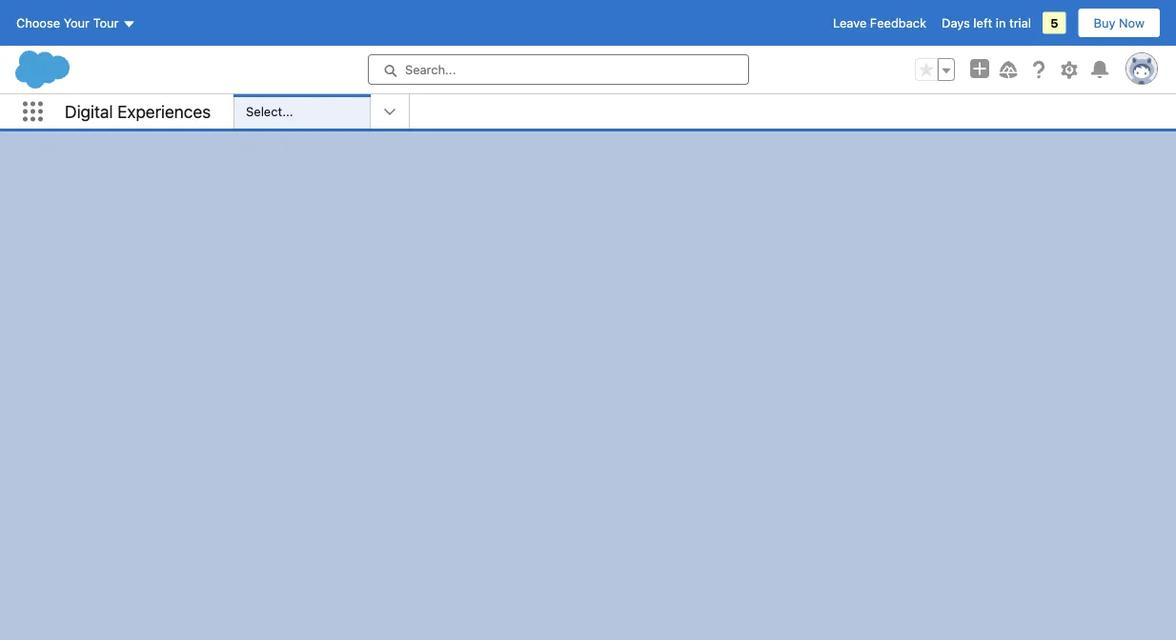 Task type: vqa. For each thing, say whether or not it's contained in the screenshot.
Search... button
yes



Task type: locate. For each thing, give the bounding box(es) containing it.
digital
[[65, 101, 113, 122]]

now
[[1119, 16, 1145, 30]]

days left in trial
[[942, 16, 1031, 30]]

group
[[915, 58, 955, 81]]

leave feedback link
[[833, 16, 926, 30]]

buy now button
[[1077, 8, 1161, 38]]

buy now
[[1094, 16, 1145, 30]]

select... link
[[242, 94, 370, 129]]

tour
[[93, 16, 119, 30]]

experiences
[[117, 101, 211, 122]]

buy
[[1094, 16, 1116, 30]]

digital experiences
[[65, 101, 211, 122]]

your
[[64, 16, 90, 30]]

5
[[1050, 16, 1058, 30]]

leave
[[833, 16, 867, 30]]

in
[[996, 16, 1006, 30]]



Task type: describe. For each thing, give the bounding box(es) containing it.
choose your tour
[[16, 16, 119, 30]]

workspace tabs for digital experiences tab list
[[410, 94, 1176, 129]]

select...
[[246, 104, 293, 119]]

trial
[[1009, 16, 1031, 30]]

search...
[[405, 62, 456, 77]]

leave feedback
[[833, 16, 926, 30]]

search... button
[[368, 54, 749, 85]]

choose
[[16, 16, 60, 30]]

left
[[973, 16, 992, 30]]

feedback
[[870, 16, 926, 30]]

days
[[942, 16, 970, 30]]

choose your tour button
[[15, 8, 137, 38]]



